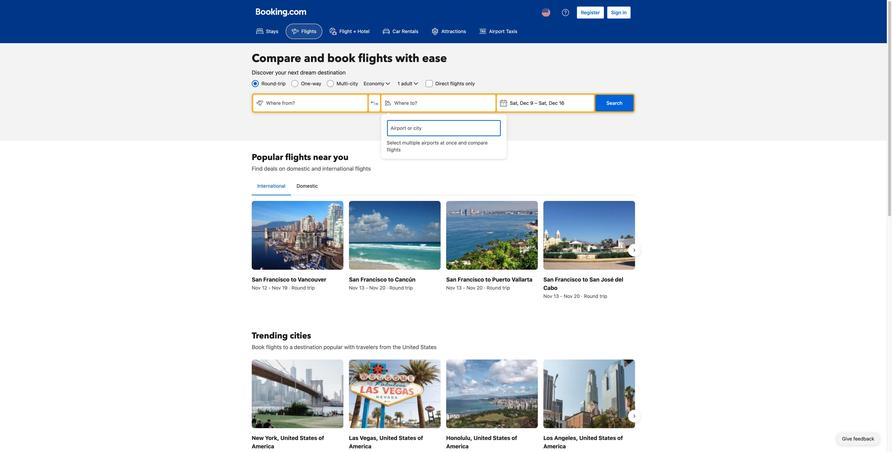Task type: describe. For each thing, give the bounding box(es) containing it.
sign
[[611, 10, 622, 15]]

america inside honolulu, united states of america
[[446, 443, 469, 450]]

from
[[380, 344, 391, 351]]

2 dec from the left
[[549, 100, 558, 106]]

san francisco to vancouver nov 12 - nov 19 · round trip
[[252, 276, 326, 291]]

direct
[[436, 81, 449, 86]]

and inside "popular flights near you find deals on domestic and international flights"
[[312, 165, 321, 172]]

vegas,
[[360, 435, 378, 442]]

new
[[252, 435, 264, 442]]

tab list containing international
[[252, 177, 635, 196]]

- inside san francisco to vancouver nov 12 - nov 19 · round trip
[[268, 285, 271, 291]]

vallarta
[[512, 276, 533, 283]]

airport taxis
[[489, 28, 518, 34]]

sat, dec 9 – sat, dec 16 button
[[497, 95, 594, 112]]

domestic button
[[291, 177, 324, 195]]

trip inside 'san francisco to san josé del cabo nov 13 - nov 20 · round trip'
[[600, 293, 607, 299]]

20 inside san francisco to puerto vallarta nov 13 - nov 20 · round trip
[[477, 285, 483, 291]]

san francisco to vancouver image
[[252, 201, 344, 270]]

of inside honolulu, united states of america
[[512, 435, 517, 442]]

airport
[[489, 28, 505, 34]]

rentals
[[402, 28, 419, 34]]

airport taxis link
[[474, 24, 523, 39]]

san for san francisco to vancouver
[[252, 276, 262, 283]]

honolulu, united states of america
[[446, 435, 517, 450]]

at
[[440, 140, 445, 146]]

san francisco to san josé del cabo nov 13 - nov 20 · round trip
[[544, 276, 624, 299]]

register link
[[577, 6, 604, 19]]

one-
[[301, 81, 313, 86]]

1 dec from the left
[[520, 100, 529, 106]]

region containing san francisco to vancouver
[[246, 198, 641, 303]]

round-
[[262, 81, 278, 86]]

popular
[[324, 344, 343, 351]]

to for puerto
[[485, 276, 491, 283]]

20 inside 'san francisco to san josé del cabo nov 13 - nov 20 · round trip'
[[574, 293, 580, 299]]

–
[[535, 100, 538, 106]]

with inside trending cities book flights to a destination popular with travelers from the united states
[[344, 344, 355, 351]]

feedback
[[854, 436, 875, 442]]

america for los
[[544, 443, 566, 450]]

one-way
[[301, 81, 321, 86]]

san francisco to cancún image
[[349, 201, 441, 270]]

only
[[466, 81, 475, 86]]

Airport or city text field
[[390, 124, 498, 132]]

francisco for vancouver
[[263, 276, 290, 283]]

compare and book flights with ease discover your next dream destination
[[252, 51, 447, 76]]

francisco for san
[[555, 276, 581, 283]]

where from?
[[266, 100, 295, 106]]

13 inside san francisco to cancún nov 13 - nov 20 · round trip
[[359, 285, 365, 291]]

airports
[[422, 140, 439, 146]]

book
[[327, 51, 356, 66]]

sign in
[[611, 10, 627, 15]]

where for where from?
[[266, 100, 281, 106]]

of for new york, united states of america
[[319, 435, 324, 442]]

you
[[333, 152, 349, 163]]

to for cancún
[[388, 276, 394, 283]]

- inside san francisco to puerto vallarta nov 13 - nov 20 · round trip
[[463, 285, 465, 291]]

compare
[[252, 51, 301, 66]]

sign in link
[[607, 6, 631, 19]]

flights inside compare and book flights with ease discover your next dream destination
[[358, 51, 393, 66]]

trip inside san francisco to cancún nov 13 - nov 20 · round trip
[[405, 285, 413, 291]]

direct flights only
[[436, 81, 475, 86]]

13 inside 'san francisco to san josé del cabo nov 13 - nov 20 · round trip'
[[554, 293, 559, 299]]

flights link
[[286, 24, 322, 39]]

san francisco to puerto vallarta nov 13 - nov 20 · round trip
[[446, 276, 533, 291]]

- inside san francisco to cancún nov 13 - nov 20 · round trip
[[366, 285, 368, 291]]

los angeles, united states of america image
[[544, 360, 635, 429]]

discover
[[252, 69, 274, 76]]

1 sat, from the left
[[510, 100, 519, 106]]

· inside san francisco to puerto vallarta nov 13 - nov 20 · round trip
[[484, 285, 486, 291]]

los angeles, united states of america
[[544, 435, 623, 450]]

car
[[393, 28, 401, 34]]

puerto
[[492, 276, 511, 283]]

to inside trending cities book flights to a destination popular with travelers from the united states
[[283, 344, 288, 351]]

and inside select multiple airports at once and compare flights
[[458, 140, 467, 146]]

multi-city
[[337, 81, 358, 86]]

attractions link
[[426, 24, 472, 39]]

dream
[[300, 69, 316, 76]]

york,
[[265, 435, 279, 442]]

destination inside compare and book flights with ease discover your next dream destination
[[318, 69, 346, 76]]

deals
[[264, 165, 278, 172]]

register
[[581, 10, 600, 15]]

16
[[559, 100, 565, 106]]

12
[[262, 285, 267, 291]]

trip inside san francisco to puerto vallarta nov 13 - nov 20 · round trip
[[503, 285, 510, 291]]

way
[[313, 81, 321, 86]]

josé
[[601, 276, 614, 283]]

states for los angeles, united states of america
[[599, 435, 616, 442]]

of for los angeles, united states of america
[[618, 435, 623, 442]]

los angeles, united states of america link
[[544, 360, 635, 452]]

flights
[[302, 28, 316, 34]]

sat, dec 9 – sat, dec 16
[[510, 100, 565, 106]]

9
[[530, 100, 533, 106]]

states for las vegas, united states of america
[[399, 435, 416, 442]]

where from? button
[[253, 95, 368, 112]]

san for san francisco to puerto vallarta
[[446, 276, 457, 283]]

adult
[[401, 81, 413, 86]]

- inside 'san francisco to san josé del cabo nov 13 - nov 20 · round trip'
[[560, 293, 563, 299]]

· inside san francisco to vancouver nov 12 - nov 19 · round trip
[[289, 285, 290, 291]]

car rentals
[[393, 28, 419, 34]]

destination inside trending cities book flights to a destination popular with travelers from the united states
[[294, 344, 322, 351]]

travelers
[[356, 344, 378, 351]]

· inside 'san francisco to san josé del cabo nov 13 - nov 20 · round trip'
[[581, 293, 583, 299]]

san francisco to cancún nov 13 - nov 20 · round trip
[[349, 276, 416, 291]]

states inside honolulu, united states of america
[[493, 435, 510, 442]]

search
[[607, 100, 623, 106]]

to?
[[410, 100, 417, 106]]

give
[[842, 436, 852, 442]]

flight + hotel
[[340, 28, 370, 34]]

select multiple airports at once and compare flights
[[387, 140, 488, 153]]

on
[[279, 165, 285, 172]]

popular
[[252, 152, 283, 163]]

san francisco to puerto vallarta image
[[446, 201, 538, 270]]

flights left only
[[450, 81, 464, 86]]

trip inside san francisco to vancouver nov 12 - nov 19 · round trip
[[307, 285, 315, 291]]

flight + hotel link
[[324, 24, 376, 39]]

1 adult button
[[397, 79, 420, 88]]

select
[[387, 140, 401, 146]]



Task type: vqa. For each thing, say whether or not it's contained in the screenshot.
this
no



Task type: locate. For each thing, give the bounding box(es) containing it.
where inside popup button
[[266, 100, 281, 106]]

flights up economy
[[358, 51, 393, 66]]

20
[[380, 285, 386, 291], [477, 285, 483, 291], [574, 293, 580, 299]]

to left the vancouver on the left bottom of the page
[[291, 276, 297, 283]]

trip down the puerto
[[503, 285, 510, 291]]

4 francisco from the left
[[555, 276, 581, 283]]

francisco for puerto
[[458, 276, 484, 283]]

compare
[[468, 140, 488, 146]]

3 of from the left
[[512, 435, 517, 442]]

states for new york, united states of america
[[300, 435, 317, 442]]

round inside san francisco to puerto vallarta nov 13 - nov 20 · round trip
[[487, 285, 501, 291]]

hotel
[[358, 28, 370, 34]]

book
[[252, 344, 265, 351]]

trip down cancún
[[405, 285, 413, 291]]

los
[[544, 435, 553, 442]]

states inside trending cities book flights to a destination popular with travelers from the united states
[[421, 344, 437, 351]]

1 horizontal spatial dec
[[549, 100, 558, 106]]

20 inside san francisco to cancún nov 13 - nov 20 · round trip
[[380, 285, 386, 291]]

in
[[623, 10, 627, 15]]

francisco left cancún
[[361, 276, 387, 283]]

flights inside select multiple airports at once and compare flights
[[387, 147, 401, 153]]

domestic
[[287, 165, 310, 172]]

francisco inside san francisco to vancouver nov 12 - nov 19 · round trip
[[263, 276, 290, 283]]

trending cities book flights to a destination popular with travelers from the united states
[[252, 330, 437, 351]]

1 vertical spatial with
[[344, 344, 355, 351]]

united inside new york, united states of america
[[281, 435, 298, 442]]

stays link
[[250, 24, 284, 39]]

of inside new york, united states of america
[[319, 435, 324, 442]]

united right the angeles,
[[580, 435, 597, 442]]

19
[[282, 285, 288, 291]]

attractions
[[442, 28, 466, 34]]

4 san from the left
[[544, 276, 554, 283]]

where left from?
[[266, 100, 281, 106]]

america down new on the left bottom
[[252, 443, 274, 450]]

sat,
[[510, 100, 519, 106], [539, 100, 548, 106]]

sat, left 9
[[510, 100, 519, 106]]

give feedback button
[[837, 433, 880, 445]]

america down los
[[544, 443, 566, 450]]

4 of from the left
[[618, 435, 623, 442]]

and
[[304, 51, 325, 66], [458, 140, 467, 146], [312, 165, 321, 172]]

with up adult
[[395, 51, 420, 66]]

once
[[446, 140, 457, 146]]

international
[[323, 165, 354, 172]]

car rentals link
[[377, 24, 424, 39]]

1 america from the left
[[252, 443, 274, 450]]

where to? button
[[381, 95, 496, 112]]

popular flights near you find deals on domestic and international flights
[[252, 152, 371, 172]]

united right honolulu,
[[474, 435, 492, 442]]

a
[[290, 344, 293, 351]]

cabo
[[544, 285, 558, 291]]

near
[[313, 152, 331, 163]]

1 vertical spatial destination
[[294, 344, 322, 351]]

of
[[319, 435, 324, 442], [418, 435, 423, 442], [512, 435, 517, 442], [618, 435, 623, 442]]

tab list
[[252, 177, 635, 196]]

francisco for cancún
[[361, 276, 387, 283]]

1 san from the left
[[252, 276, 262, 283]]

trip down your
[[278, 81, 286, 86]]

with
[[395, 51, 420, 66], [344, 344, 355, 351]]

to inside san francisco to cancún nov 13 - nov 20 · round trip
[[388, 276, 394, 283]]

1 horizontal spatial with
[[395, 51, 420, 66]]

1 where from the left
[[266, 100, 281, 106]]

san for san francisco to san josé del cabo
[[544, 276, 554, 283]]

multiple
[[402, 140, 420, 146]]

2 where from the left
[[394, 100, 409, 106]]

· inside san francisco to cancún nov 13 - nov 20 · round trip
[[387, 285, 388, 291]]

honolulu, united states of america image
[[446, 360, 538, 429]]

francisco inside san francisco to cancún nov 13 - nov 20 · round trip
[[361, 276, 387, 283]]

where for where to?
[[394, 100, 409, 106]]

america down las
[[349, 443, 372, 450]]

where inside 'popup button'
[[394, 100, 409, 106]]

flights down select
[[387, 147, 401, 153]]

america inside las vegas, united states of america
[[349, 443, 372, 450]]

san inside san francisco to vancouver nov 12 - nov 19 · round trip
[[252, 276, 262, 283]]

san inside san francisco to puerto vallarta nov 13 - nov 20 · round trip
[[446, 276, 457, 283]]

3 america from the left
[[446, 443, 469, 450]]

america down honolulu,
[[446, 443, 469, 450]]

united inside trending cities book flights to a destination popular with travelers from the united states
[[402, 344, 419, 351]]

dec left the 16
[[549, 100, 558, 106]]

1
[[398, 81, 400, 86]]

and up dream
[[304, 51, 325, 66]]

booking.com logo image
[[256, 8, 306, 17], [256, 8, 306, 17]]

2 america from the left
[[349, 443, 372, 450]]

francisco inside san francisco to puerto vallarta nov 13 - nov 20 · round trip
[[458, 276, 484, 283]]

states inside new york, united states of america
[[300, 435, 317, 442]]

united for las vegas, united states of america
[[380, 435, 398, 442]]

round inside san francisco to vancouver nov 12 - nov 19 · round trip
[[292, 285, 306, 291]]

dec left 9
[[520, 100, 529, 106]]

destination down cities on the bottom of page
[[294, 344, 322, 351]]

new york, united states of america
[[252, 435, 324, 450]]

las vegas, united states of america image
[[349, 360, 441, 429]]

+
[[353, 28, 356, 34]]

4 america from the left
[[544, 443, 566, 450]]

las
[[349, 435, 359, 442]]

flight
[[340, 28, 352, 34]]

united inside honolulu, united states of america
[[474, 435, 492, 442]]

1 vertical spatial and
[[458, 140, 467, 146]]

united inside las vegas, united states of america
[[380, 435, 398, 442]]

destination up multi-
[[318, 69, 346, 76]]

to left "a" at the left bottom of the page
[[283, 344, 288, 351]]

13 inside san francisco to puerto vallarta nov 13 - nov 20 · round trip
[[457, 285, 462, 291]]

round inside san francisco to cancún nov 13 - nov 20 · round trip
[[390, 285, 404, 291]]

1 horizontal spatial sat,
[[539, 100, 548, 106]]

0 horizontal spatial 20
[[380, 285, 386, 291]]

san for san francisco to cancún
[[349, 276, 359, 283]]

region containing new york, united states of america
[[246, 357, 641, 452]]

2 vertical spatial and
[[312, 165, 321, 172]]

united right vegas,
[[380, 435, 398, 442]]

and down near
[[312, 165, 321, 172]]

to left josé
[[583, 276, 588, 283]]

angeles,
[[554, 435, 578, 442]]

america inside los angeles, united states of america
[[544, 443, 566, 450]]

city
[[350, 81, 358, 86]]

to for vancouver
[[291, 276, 297, 283]]

search button
[[596, 95, 634, 112]]

1 adult
[[398, 81, 413, 86]]

las vegas, united states of america
[[349, 435, 423, 450]]

1 horizontal spatial where
[[394, 100, 409, 106]]

united right "the"
[[402, 344, 419, 351]]

new york, united states of america image
[[252, 360, 344, 429]]

0 horizontal spatial sat,
[[510, 100, 519, 106]]

francisco up 19
[[263, 276, 290, 283]]

where to?
[[394, 100, 417, 106]]

trip down josé
[[600, 293, 607, 299]]

flights down trending
[[266, 344, 282, 351]]

united right the york,
[[281, 435, 298, 442]]

2 san from the left
[[349, 276, 359, 283]]

0 horizontal spatial dec
[[520, 100, 529, 106]]

to left the puerto
[[485, 276, 491, 283]]

1 horizontal spatial 13
[[457, 285, 462, 291]]

honolulu,
[[446, 435, 472, 442]]

region
[[246, 198, 641, 303], [246, 357, 641, 452]]

san
[[252, 276, 262, 283], [349, 276, 359, 283], [446, 276, 457, 283], [544, 276, 554, 283], [590, 276, 600, 283]]

san francisco to san josé del cabo image
[[544, 201, 635, 270]]

round inside 'san francisco to san josé del cabo nov 13 - nov 20 · round trip'
[[584, 293, 599, 299]]

america for las
[[349, 443, 372, 450]]

honolulu, united states of america link
[[446, 360, 538, 452]]

trending
[[252, 330, 288, 342]]

1 francisco from the left
[[263, 276, 290, 283]]

where left to?
[[394, 100, 409, 106]]

america inside new york, united states of america
[[252, 443, 274, 450]]

cancún
[[395, 276, 416, 283]]

of inside los angeles, united states of america
[[618, 435, 623, 442]]

with right popular
[[344, 344, 355, 351]]

states inside las vegas, united states of america
[[399, 435, 416, 442]]

francisco inside 'san francisco to san josé del cabo nov 13 - nov 20 · round trip'
[[555, 276, 581, 283]]

del
[[615, 276, 624, 283]]

0 vertical spatial region
[[246, 198, 641, 303]]

international
[[257, 183, 286, 189]]

2 horizontal spatial 13
[[554, 293, 559, 299]]

flights inside trending cities book flights to a destination popular with travelers from the united states
[[266, 344, 282, 351]]

from?
[[282, 100, 295, 106]]

trip down the vancouver on the left bottom of the page
[[307, 285, 315, 291]]

to for san
[[583, 276, 588, 283]]

5 san from the left
[[590, 276, 600, 283]]

states
[[421, 344, 437, 351], [300, 435, 317, 442], [399, 435, 416, 442], [493, 435, 510, 442], [599, 435, 616, 442]]

1 vertical spatial region
[[246, 357, 641, 452]]

2 of from the left
[[418, 435, 423, 442]]

next
[[288, 69, 299, 76]]

vancouver
[[298, 276, 326, 283]]

francisco up cabo
[[555, 276, 581, 283]]

to inside san francisco to vancouver nov 12 - nov 19 · round trip
[[291, 276, 297, 283]]

0 vertical spatial destination
[[318, 69, 346, 76]]

0 horizontal spatial 13
[[359, 285, 365, 291]]

united inside los angeles, united states of america
[[580, 435, 597, 442]]

to left cancún
[[388, 276, 394, 283]]

multi-
[[337, 81, 350, 86]]

-
[[268, 285, 271, 291], [366, 285, 368, 291], [463, 285, 465, 291], [560, 293, 563, 299]]

0 vertical spatial with
[[395, 51, 420, 66]]

2 region from the top
[[246, 357, 641, 452]]

america for new
[[252, 443, 274, 450]]

united for new york, united states of america
[[281, 435, 298, 442]]

united for los angeles, united states of america
[[580, 435, 597, 442]]

0 horizontal spatial where
[[266, 100, 281, 106]]

and right once
[[458, 140, 467, 146]]

to inside san francisco to puerto vallarta nov 13 - nov 20 · round trip
[[485, 276, 491, 283]]

francisco
[[263, 276, 290, 283], [361, 276, 387, 283], [458, 276, 484, 283], [555, 276, 581, 283]]

stays
[[266, 28, 278, 34]]

states inside los angeles, united states of america
[[599, 435, 616, 442]]

sat, right –
[[539, 100, 548, 106]]

round-trip
[[262, 81, 286, 86]]

domestic
[[297, 183, 318, 189]]

3 francisco from the left
[[458, 276, 484, 283]]

flights right international
[[355, 165, 371, 172]]

of inside las vegas, united states of america
[[418, 435, 423, 442]]

1 horizontal spatial 20
[[477, 285, 483, 291]]

francisco left the puerto
[[458, 276, 484, 283]]

trip
[[278, 81, 286, 86], [307, 285, 315, 291], [405, 285, 413, 291], [503, 285, 510, 291], [600, 293, 607, 299]]

san inside san francisco to cancún nov 13 - nov 20 · round trip
[[349, 276, 359, 283]]

2 sat, from the left
[[539, 100, 548, 106]]

2 horizontal spatial 20
[[574, 293, 580, 299]]

0 horizontal spatial with
[[344, 344, 355, 351]]

1 of from the left
[[319, 435, 324, 442]]

flights
[[358, 51, 393, 66], [450, 81, 464, 86], [387, 147, 401, 153], [285, 152, 311, 163], [355, 165, 371, 172], [266, 344, 282, 351]]

1 region from the top
[[246, 198, 641, 303]]

0 vertical spatial and
[[304, 51, 325, 66]]

give feedback
[[842, 436, 875, 442]]

las vegas, united states of america link
[[349, 360, 441, 452]]

3 san from the left
[[446, 276, 457, 283]]

·
[[289, 285, 290, 291], [387, 285, 388, 291], [484, 285, 486, 291], [581, 293, 583, 299]]

and inside compare and book flights with ease discover your next dream destination
[[304, 51, 325, 66]]

flights up "domestic"
[[285, 152, 311, 163]]

to inside 'san francisco to san josé del cabo nov 13 - nov 20 · round trip'
[[583, 276, 588, 283]]

with inside compare and book flights with ease discover your next dream destination
[[395, 51, 420, 66]]

2 francisco from the left
[[361, 276, 387, 283]]

of for las vegas, united states of america
[[418, 435, 423, 442]]

economy
[[364, 81, 384, 86]]



